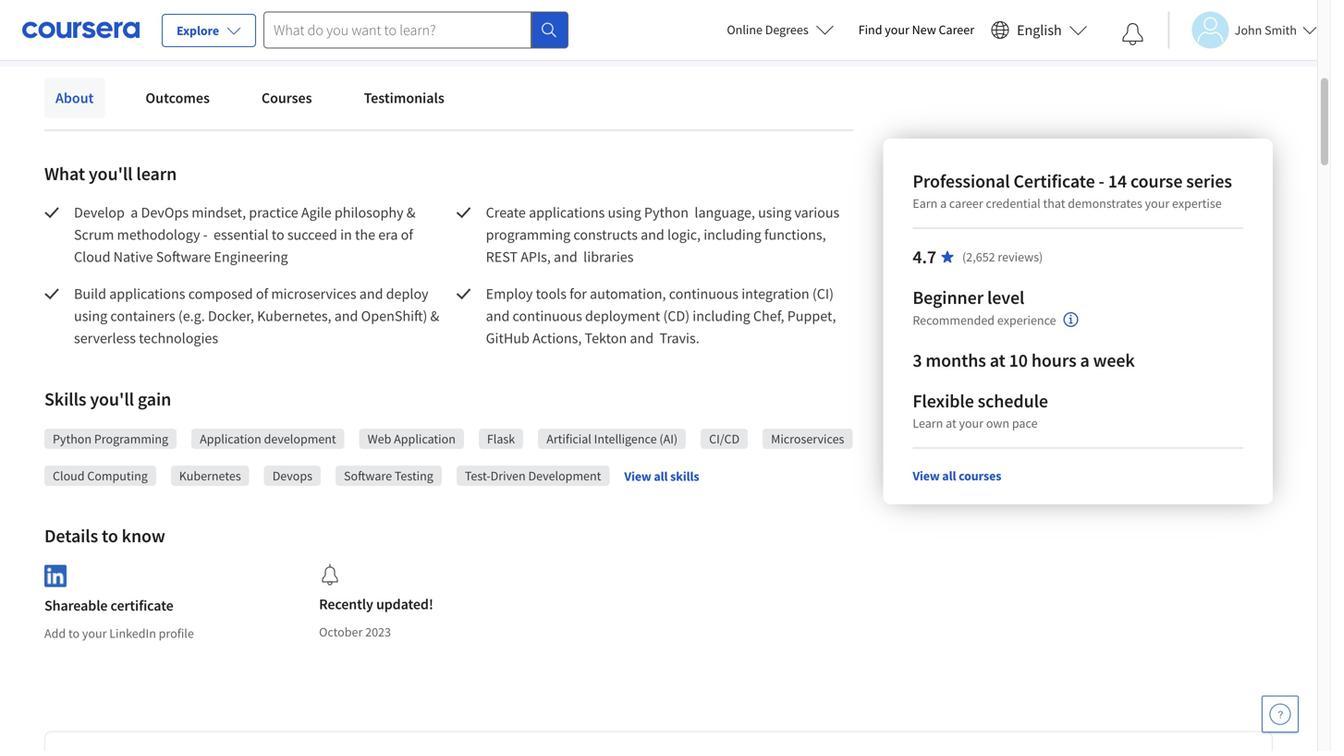 Task type: describe. For each thing, give the bounding box(es) containing it.
recently
[[319, 596, 373, 614]]

programming
[[486, 226, 571, 244]]

shareable
[[44, 597, 108, 616]]

skills
[[671, 469, 700, 485]]

about link
[[44, 78, 105, 118]]

view all courses link
[[913, 468, 1002, 485]]

you'll for what
[[89, 162, 133, 185]]

github
[[486, 329, 530, 348]]

view all skills button
[[625, 468, 700, 486]]

create applications using python  language, using various programming constructs and logic, including functions, rest apis, and  libraries
[[486, 203, 843, 266]]

software inside "develop  a devops mindset, practice agile philosophy & scrum methodology -  essential to succeed in the era of cloud native software engineering"
[[156, 248, 211, 266]]

new
[[912, 21, 937, 38]]

online degrees
[[727, 21, 809, 38]]

information about difficulty level pre-requisites. image
[[1064, 313, 1079, 327]]

courses
[[262, 89, 312, 107]]

enrolled
[[132, 2, 183, 20]]

view for view all skills
[[625, 469, 652, 485]]

travis.
[[660, 329, 700, 348]]

various
[[795, 203, 840, 222]]

mindset,
[[192, 203, 246, 222]]

know
[[122, 525, 165, 548]]

devops
[[273, 468, 313, 485]]

scrum
[[74, 226, 114, 244]]

including inside create applications using python  language, using various programming constructs and logic, including functions, rest apis, and  libraries
[[704, 226, 762, 244]]

schedule
[[978, 390, 1049, 413]]

essential
[[214, 226, 269, 244]]

and up openshift)
[[360, 285, 383, 303]]

cloud inside "develop  a devops mindset, practice agile philosophy & scrum methodology -  essential to succeed in the era of cloud native software engineering"
[[74, 248, 110, 266]]

recommended experience
[[913, 312, 1057, 329]]

logic,
[[668, 226, 701, 244]]

beginner level
[[913, 286, 1025, 309]]

linkedin
[[109, 626, 156, 642]]

and inside create applications using python  language, using various programming constructs and logic, including functions, rest apis, and  libraries
[[641, 226, 665, 244]]

cloud computing
[[53, 468, 148, 485]]

2 horizontal spatial a
[[1081, 349, 1090, 372]]

english
[[1017, 21, 1062, 39]]

microservices
[[771, 431, 845, 448]]

applications for constructs
[[529, 203, 605, 222]]

3 months at 10 hours a week
[[913, 349, 1135, 372]]

tekton
[[585, 329, 627, 348]]

artificial
[[547, 431, 592, 448]]

a inside professional certificate - 14 course series earn a career credential that demonstrates your expertise
[[941, 195, 947, 212]]

14
[[1109, 170, 1127, 193]]

to for know
[[102, 525, 118, 548]]

testing
[[395, 468, 434, 485]]

level
[[988, 286, 1025, 309]]

language,
[[695, 203, 755, 222]]

at inside the "flexible schedule learn at your own pace"
[[946, 415, 957, 432]]

certificate
[[111, 597, 174, 616]]

actions,
[[533, 329, 582, 348]]

demonstrates
[[1068, 195, 1143, 212]]

find your new career
[[859, 21, 975, 38]]

engineering
[[214, 248, 288, 266]]

apis,
[[521, 248, 551, 266]]

puppet,
[[788, 307, 837, 326]]

4.7
[[913, 246, 937, 269]]

including inside employ tools for automation, continuous integration (ci) and continuous deployment (cd) including chef, puppet, github actions, tekton and  travis.
[[693, 307, 751, 326]]

details to know
[[44, 525, 165, 548]]

6,798
[[44, 2, 80, 20]]

test-
[[465, 468, 491, 485]]

view all skills
[[625, 469, 700, 485]]

for
[[570, 285, 587, 303]]

application development
[[200, 431, 336, 448]]

show notifications image
[[1122, 23, 1145, 45]]

learn
[[913, 415, 944, 432]]

automation,
[[590, 285, 666, 303]]

microservices
[[271, 285, 357, 303]]

artificial intelligence (ai)
[[547, 431, 678, 448]]

employ
[[486, 285, 533, 303]]

native
[[113, 248, 153, 266]]

professional certificate - 14 course series earn a career credential that demonstrates your expertise
[[913, 170, 1233, 212]]

own
[[987, 415, 1010, 432]]

programming
[[94, 431, 168, 448]]

& inside "develop  a devops mindset, practice agile philosophy & scrum methodology -  essential to succeed in the era of cloud native software engineering"
[[407, 203, 416, 222]]

and up github
[[486, 307, 510, 326]]

serverless
[[74, 329, 136, 348]]

testimonials link
[[353, 78, 456, 118]]

to for your
[[68, 626, 80, 642]]

(cd)
[[663, 307, 690, 326]]

deploy
[[386, 285, 429, 303]]

intelligence
[[594, 431, 657, 448]]

help center image
[[1270, 704, 1292, 726]]

online degrees button
[[712, 9, 850, 50]]

3
[[913, 349, 922, 372]]

english button
[[984, 0, 1096, 60]]

applications for using
[[109, 285, 185, 303]]

2023
[[365, 624, 391, 641]]

test-driven development
[[465, 468, 601, 485]]

1 horizontal spatial continuous
[[669, 285, 739, 303]]

develop
[[74, 203, 125, 222]]

2 application from the left
[[394, 431, 456, 448]]

view for view all courses
[[913, 468, 940, 485]]

coursera image
[[22, 15, 140, 45]]

your inside professional certificate - 14 course series earn a career credential that demonstrates your expertise
[[1146, 195, 1170, 212]]

all for skills
[[654, 469, 668, 485]]

10
[[1010, 349, 1028, 372]]

to inside "develop  a devops mindset, practice agile philosophy & scrum methodology -  essential to succeed in the era of cloud native software engineering"
[[272, 226, 284, 244]]

0 horizontal spatial continuous
[[513, 307, 582, 326]]

career
[[950, 195, 984, 212]]

john smith
[[1235, 22, 1298, 38]]

rest
[[486, 248, 518, 266]]

& inside build applications composed of microservices and deploy using containers (e.g. docker, kubernetes, and openshift) & serverless technologies
[[431, 307, 440, 326]]

add to your linkedin profile
[[44, 626, 194, 642]]

and down microservices
[[335, 307, 358, 326]]

1 vertical spatial cloud
[[53, 468, 85, 485]]

shareable certificate
[[44, 597, 174, 616]]

learn
[[136, 162, 177, 185]]

already
[[83, 2, 129, 20]]

flexible
[[913, 390, 975, 413]]

- inside professional certificate - 14 course series earn a career credential that demonstrates your expertise
[[1099, 170, 1105, 193]]

develop  a devops mindset, practice agile philosophy & scrum methodology -  essential to succeed in the era of cloud native software engineering
[[74, 203, 419, 266]]



Task type: locate. For each thing, give the bounding box(es) containing it.
all left "skills"
[[654, 469, 668, 485]]

0 horizontal spatial a
[[131, 203, 138, 222]]

0 vertical spatial including
[[704, 226, 762, 244]]

of down engineering
[[256, 285, 268, 303]]

0 horizontal spatial using
[[74, 307, 107, 326]]

0 vertical spatial at
[[990, 349, 1006, 372]]

updated!
[[376, 596, 434, 614]]

what
[[44, 162, 85, 185]]

your right find
[[885, 21, 910, 38]]

methodology
[[117, 226, 200, 244]]

including down language,
[[704, 226, 762, 244]]

1 horizontal spatial using
[[608, 203, 642, 222]]

applications up containers
[[109, 285, 185, 303]]

1 vertical spatial you'll
[[90, 388, 134, 411]]

cloud down scrum
[[74, 248, 110, 266]]

composed
[[188, 285, 253, 303]]

build
[[74, 285, 106, 303]]

online
[[727, 21, 763, 38]]

john smith button
[[1169, 12, 1318, 49]]

expertise
[[1173, 195, 1222, 212]]

all left courses
[[943, 468, 957, 485]]

software down web
[[344, 468, 392, 485]]

professional
[[913, 170, 1010, 193]]

software
[[156, 248, 211, 266], [344, 468, 392, 485]]

explore button
[[162, 14, 256, 47]]

your inside the "flexible schedule learn at your own pace"
[[959, 415, 984, 432]]

0 vertical spatial to
[[272, 226, 284, 244]]

6,798 already enrolled
[[44, 2, 183, 20]]

applications inside create applications using python  language, using various programming constructs and logic, including functions, rest apis, and  libraries
[[529, 203, 605, 222]]

& right openshift)
[[431, 307, 440, 326]]

1 vertical spatial at
[[946, 415, 957, 432]]

web application
[[368, 431, 456, 448]]

1 vertical spatial of
[[256, 285, 268, 303]]

kubernetes
[[179, 468, 241, 485]]

1 vertical spatial to
[[102, 525, 118, 548]]

application
[[200, 431, 262, 448], [394, 431, 456, 448]]

0 horizontal spatial -
[[203, 226, 208, 244]]

& right philosophy
[[407, 203, 416, 222]]

applications up "programming"
[[529, 203, 605, 222]]

reviews)
[[998, 249, 1043, 265]]

0 horizontal spatial software
[[156, 248, 211, 266]]

1 horizontal spatial of
[[401, 226, 413, 244]]

1 horizontal spatial at
[[990, 349, 1006, 372]]

beginner
[[913, 286, 984, 309]]

agile
[[301, 203, 332, 222]]

you'll for skills
[[90, 388, 134, 411]]

1 all from the left
[[943, 468, 957, 485]]

integration
[[742, 285, 810, 303]]

recommended
[[913, 312, 995, 329]]

0 horizontal spatial applications
[[109, 285, 185, 303]]

courses
[[959, 468, 1002, 485]]

kubernetes,
[[257, 307, 332, 326]]

find
[[859, 21, 883, 38]]

web
[[368, 431, 392, 448]]

constructs
[[574, 226, 638, 244]]

find your new career link
[[850, 18, 984, 42]]

0 horizontal spatial at
[[946, 415, 957, 432]]

details
[[44, 525, 98, 548]]

applications
[[529, 203, 605, 222], [109, 285, 185, 303]]

week
[[1094, 349, 1135, 372]]

development
[[264, 431, 336, 448]]

1 horizontal spatial all
[[943, 468, 957, 485]]

(2,652
[[963, 249, 996, 265]]

smith
[[1265, 22, 1298, 38]]

1 vertical spatial &
[[431, 307, 440, 326]]

view inside button
[[625, 469, 652, 485]]

containers
[[110, 307, 175, 326]]

at
[[990, 349, 1006, 372], [946, 415, 957, 432]]

you'll
[[89, 162, 133, 185], [90, 388, 134, 411]]

1 vertical spatial including
[[693, 307, 751, 326]]

of inside "develop  a devops mindset, practice agile philosophy & scrum methodology -  essential to succeed in the era of cloud native software engineering"
[[401, 226, 413, 244]]

using inside build applications composed of microservices and deploy using containers (e.g. docker, kubernetes, and openshift) & serverless technologies
[[74, 307, 107, 326]]

outcomes link
[[134, 78, 221, 118]]

that
[[1044, 195, 1066, 212]]

1 view from the left
[[913, 468, 940, 485]]

What do you want to learn? text field
[[264, 12, 532, 49]]

succeed
[[287, 226, 337, 244]]

1 vertical spatial continuous
[[513, 307, 582, 326]]

about
[[55, 89, 94, 107]]

all inside button
[[654, 469, 668, 485]]

all for courses
[[943, 468, 957, 485]]

applications inside build applications composed of microservices and deploy using containers (e.g. docker, kubernetes, and openshift) & serverless technologies
[[109, 285, 185, 303]]

1 horizontal spatial applications
[[529, 203, 605, 222]]

cloud
[[74, 248, 110, 266], [53, 468, 85, 485]]

a inside "develop  a devops mindset, practice agile philosophy & scrum methodology -  essential to succeed in the era of cloud native software engineering"
[[131, 203, 138, 222]]

1 vertical spatial software
[[344, 468, 392, 485]]

- left 14
[[1099, 170, 1105, 193]]

0 vertical spatial software
[[156, 248, 211, 266]]

0 horizontal spatial view
[[625, 469, 652, 485]]

0 horizontal spatial &
[[407, 203, 416, 222]]

view down learn at the bottom of page
[[913, 468, 940, 485]]

1 horizontal spatial &
[[431, 307, 440, 326]]

a right earn
[[941, 195, 947, 212]]

2 view from the left
[[625, 469, 652, 485]]

using up constructs
[[608, 203, 642, 222]]

philosophy
[[335, 203, 404, 222]]

a left devops
[[131, 203, 138, 222]]

what you'll learn
[[44, 162, 177, 185]]

experience
[[998, 312, 1057, 329]]

- down mindset,
[[203, 226, 208, 244]]

and
[[641, 226, 665, 244], [360, 285, 383, 303], [335, 307, 358, 326], [486, 307, 510, 326], [630, 329, 654, 348]]

1 vertical spatial -
[[203, 226, 208, 244]]

&
[[407, 203, 416, 222], [431, 307, 440, 326]]

2 all from the left
[[654, 469, 668, 485]]

build applications composed of microservices and deploy using containers (e.g. docker, kubernetes, and openshift) & serverless technologies
[[74, 285, 443, 348]]

(ci)
[[813, 285, 834, 303]]

testimonials
[[364, 89, 445, 107]]

create
[[486, 203, 526, 222]]

at left 10
[[990, 349, 1006, 372]]

months
[[926, 349, 987, 372]]

you'll up python programming
[[90, 388, 134, 411]]

at right learn at the bottom of page
[[946, 415, 957, 432]]

and left logic,
[[641, 226, 665, 244]]

your
[[885, 21, 910, 38], [1146, 195, 1170, 212], [959, 415, 984, 432], [82, 626, 107, 642]]

certificate
[[1014, 170, 1096, 193]]

recently updated!
[[319, 596, 434, 614]]

computing
[[87, 468, 148, 485]]

0 horizontal spatial all
[[654, 469, 668, 485]]

you'll up develop
[[89, 162, 133, 185]]

tools
[[536, 285, 567, 303]]

using down "build"
[[74, 307, 107, 326]]

(2,652 reviews)
[[963, 249, 1043, 265]]

0 vertical spatial cloud
[[74, 248, 110, 266]]

your down course
[[1146, 195, 1170, 212]]

2 vertical spatial to
[[68, 626, 80, 642]]

python programming
[[53, 431, 168, 448]]

0 horizontal spatial to
[[68, 626, 80, 642]]

continuous down tools
[[513, 307, 582, 326]]

driven
[[491, 468, 526, 485]]

0 horizontal spatial of
[[256, 285, 268, 303]]

1 horizontal spatial to
[[102, 525, 118, 548]]

1 vertical spatial applications
[[109, 285, 185, 303]]

None search field
[[264, 12, 569, 49]]

your down shareable certificate
[[82, 626, 107, 642]]

to left know
[[102, 525, 118, 548]]

a left week
[[1081, 349, 1090, 372]]

your left own
[[959, 415, 984, 432]]

1 horizontal spatial -
[[1099, 170, 1105, 193]]

1 application from the left
[[200, 431, 262, 448]]

application up kubernetes
[[200, 431, 262, 448]]

flask
[[487, 431, 515, 448]]

view all courses
[[913, 468, 1002, 485]]

deployment
[[585, 307, 661, 326]]

1 horizontal spatial application
[[394, 431, 456, 448]]

0 vertical spatial -
[[1099, 170, 1105, 193]]

continuous up (cd) on the top of page
[[669, 285, 739, 303]]

gain
[[138, 388, 171, 411]]

to down "practice"
[[272, 226, 284, 244]]

series
[[1187, 170, 1233, 193]]

of right the era
[[401, 226, 413, 244]]

and down deployment at top left
[[630, 329, 654, 348]]

of inside build applications composed of microservices and deploy using containers (e.g. docker, kubernetes, and openshift) & serverless technologies
[[256, 285, 268, 303]]

1 horizontal spatial a
[[941, 195, 947, 212]]

application up testing
[[394, 431, 456, 448]]

0 vertical spatial applications
[[529, 203, 605, 222]]

2 horizontal spatial to
[[272, 226, 284, 244]]

0 vertical spatial of
[[401, 226, 413, 244]]

including right (cd) on the top of page
[[693, 307, 751, 326]]

career
[[939, 21, 975, 38]]

0 vertical spatial you'll
[[89, 162, 133, 185]]

0 vertical spatial continuous
[[669, 285, 739, 303]]

cloud down the python
[[53, 468, 85, 485]]

0 horizontal spatial application
[[200, 431, 262, 448]]

2 horizontal spatial using
[[758, 203, 792, 222]]

hours
[[1032, 349, 1077, 372]]

0 vertical spatial &
[[407, 203, 416, 222]]

october 2023
[[319, 624, 391, 641]]

- inside "develop  a devops mindset, practice agile philosophy & scrum methodology -  essential to succeed in the era of cloud native software engineering"
[[203, 226, 208, 244]]

view down intelligence on the left bottom
[[625, 469, 652, 485]]

using up functions,
[[758, 203, 792, 222]]

software down methodology
[[156, 248, 211, 266]]

to right the add at the bottom left
[[68, 626, 80, 642]]

course
[[1131, 170, 1183, 193]]

technologies
[[139, 329, 218, 348]]

1 horizontal spatial view
[[913, 468, 940, 485]]

skills you'll gain
[[44, 388, 171, 411]]

1 horizontal spatial software
[[344, 468, 392, 485]]



Task type: vqa. For each thing, say whether or not it's contained in the screenshot.
"Web"
yes



